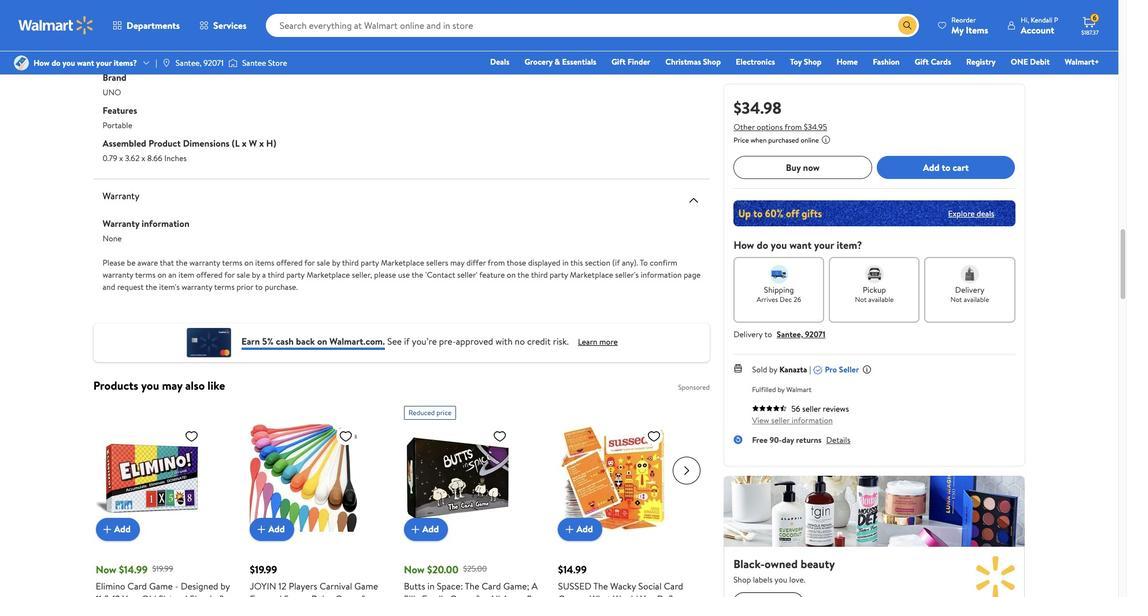 Task type: locate. For each thing, give the bounding box(es) containing it.
gift left cards
[[915, 56, 929, 68]]

1 card from the left
[[128, 580, 147, 593]]

now
[[96, 563, 116, 577], [404, 563, 425, 577]]

to inside "button"
[[942, 161, 951, 174]]

to
[[640, 257, 648, 269]]

warranty up "warranty information"
[[103, 189, 139, 202]]

back
[[296, 335, 315, 348]]

- left what
[[584, 593, 588, 598]]

the down those
[[518, 269, 529, 281]]

$19.99 up sisters!
[[152, 564, 173, 575]]

$19.99 up joyin
[[250, 563, 277, 577]]

0 horizontal spatial |
[[156, 57, 157, 69]]

party down displayed
[[550, 269, 568, 281]]

do for how do you want your item?
[[757, 238, 768, 253]]

0 vertical spatial want
[[77, 57, 94, 69]]

1 vertical spatial you
[[771, 238, 787, 253]]

buy now button
[[734, 156, 872, 179]]

game inside now $20.00 $25.00 butts in space: the card game; a silly family game for all ages;
[[450, 593, 473, 598]]

item's
[[159, 281, 180, 293]]

1 horizontal spatial add to cart image
[[409, 523, 422, 537]]

and
[[103, 281, 115, 293], [267, 593, 282, 598]]

in left this
[[562, 257, 569, 269]]

item?
[[837, 238, 862, 253]]

services
[[213, 19, 247, 32]]

your left "item?"
[[814, 238, 834, 253]]

add button up elimino on the left bottom of page
[[96, 518, 140, 541]]

card right 13
[[128, 580, 147, 593]]

2 now from the left
[[404, 563, 425, 577]]

add button up joyin
[[250, 518, 294, 541]]

explore deals
[[948, 208, 995, 219]]

learn
[[578, 336, 598, 348]]

1 horizontal spatial $14.99
[[558, 563, 587, 577]]

warranty down please
[[103, 269, 133, 281]]

sold by kanazta
[[752, 364, 807, 376]]

registry
[[966, 56, 996, 68]]

product group
[[96, 401, 234, 598], [250, 401, 388, 598], [404, 401, 542, 598], [558, 401, 696, 598]]

0 horizontal spatial &
[[104, 593, 110, 598]]

2 vertical spatial to
[[765, 329, 772, 340]]

|
[[156, 57, 157, 69], [810, 364, 811, 376]]

the left wacky
[[594, 580, 608, 593]]

0 vertical spatial delivery
[[955, 284, 985, 296]]

not down intent image for pickup
[[855, 295, 867, 305]]

dimensions
[[183, 137, 230, 149]]

delivery up sold
[[734, 329, 763, 340]]

purchase.
[[265, 281, 298, 293]]

2 vertical spatial for
[[476, 593, 487, 598]]

differ
[[467, 257, 486, 269]]

0 horizontal spatial do
[[52, 57, 61, 69]]

& right grocery
[[555, 56, 560, 68]]

be
[[127, 257, 136, 269]]

0 horizontal spatial $19.99
[[152, 564, 173, 575]]

page
[[684, 269, 701, 281]]

1 vertical spatial may
[[162, 378, 182, 393]]

from inside please be aware that the warranty terms on items offered for sale by third party marketplace sellers may differ from those displayed in this section (if any). to confirm warranty terms on an item offered for sale by a third party marketplace seller, please use the 'contact seller' feature on the third party marketplace seller's information page and request the item's warranty terms prior to purchase.
[[488, 257, 505, 269]]

like
[[208, 378, 225, 393]]

0 vertical spatial in
[[562, 257, 569, 269]]

not inside pickup not available
[[855, 295, 867, 305]]

0 vertical spatial information
[[142, 217, 189, 230]]

terms down 'aware'
[[135, 269, 156, 281]]

for left a
[[224, 269, 235, 281]]

may inside please be aware that the warranty terms on items offered for sale by third party marketplace sellers may differ from those displayed in this section (if any). to confirm warranty terms on an item offered for sale by a third party marketplace seller, please use the 'contact seller' feature on the third party marketplace seller's information page and request the item's warranty terms prior to purchase.
[[450, 257, 465, 269]]

2 the from the left
[[594, 580, 608, 593]]

sponsored
[[678, 382, 710, 392]]

add button up $20.00
[[404, 518, 448, 541]]

this
[[571, 257, 583, 269]]

1 horizontal spatial information
[[641, 269, 682, 281]]

1 horizontal spatial from
[[785, 121, 802, 133]]

options
[[757, 121, 783, 133]]

seller for view
[[771, 415, 790, 427]]

0 horizontal spatial $14.99
[[119, 563, 148, 577]]

0 vertical spatial |
[[156, 57, 157, 69]]

1 horizontal spatial $19.99
[[250, 563, 277, 577]]

may
[[450, 257, 465, 269], [162, 378, 182, 393]]

one debit link
[[1006, 55, 1055, 68]]

how for how do you want your item?
[[734, 238, 754, 253]]

santee, down services popup button
[[176, 57, 202, 69]]

available for delivery
[[964, 295, 989, 305]]

shipping
[[764, 284, 794, 296]]

information up returns
[[792, 415, 833, 427]]

sussed the wacky social card game - what would you do? - 200 hilarious conversation starters - fun gift for families, parties, travel - orange deck image
[[558, 425, 666, 532]]

1 horizontal spatial to
[[765, 329, 772, 340]]

1 vertical spatial 92071
[[805, 329, 826, 340]]

0 horizontal spatial  image
[[162, 58, 171, 68]]

1 available from the left
[[868, 295, 894, 305]]

3 add button from the left
[[404, 518, 448, 541]]

the inside now $20.00 $25.00 butts in space: the card game; a silly family game for all ages;
[[465, 580, 479, 593]]

you for how do you want your items?
[[62, 57, 75, 69]]

1 horizontal spatial the
[[594, 580, 608, 593]]

features
[[103, 104, 137, 116]]

0 horizontal spatial and
[[103, 281, 115, 293]]

0 vertical spatial for
[[304, 257, 315, 269]]

how
[[34, 57, 50, 69], [734, 238, 754, 253]]

0 horizontal spatial add to cart image
[[254, 523, 268, 537]]

game right 'carnival'
[[354, 580, 378, 593]]

game right relay
[[335, 593, 359, 598]]

1 horizontal spatial how
[[734, 238, 754, 253]]

not inside delivery not available
[[951, 295, 962, 305]]

and inside $19.99 joyin 12 players carnival game egg and spoon relay game fo
[[267, 593, 282, 598]]

want left "item?"
[[790, 238, 812, 253]]

x left 3.62
[[119, 152, 123, 164]]

1 horizontal spatial may
[[450, 257, 465, 269]]

those
[[507, 257, 526, 269]]

x right w at the top of the page
[[259, 137, 264, 149]]

santee store
[[242, 57, 287, 69]]

1 horizontal spatial sale
[[317, 257, 330, 269]]

product group containing now $14.99
[[96, 401, 234, 598]]

game left what
[[558, 593, 582, 598]]

seller for 56
[[802, 404, 821, 415]]

from up the purchased
[[785, 121, 802, 133]]

$25.00
[[463, 564, 487, 575]]

2 product group from the left
[[250, 401, 388, 598]]

1 vertical spatial information
[[641, 269, 682, 281]]

your up brand at top
[[96, 57, 112, 69]]

0 vertical spatial do
[[52, 57, 61, 69]]

1 now from the left
[[96, 563, 116, 577]]

1 vertical spatial delivery
[[734, 329, 763, 340]]

 image
[[14, 55, 29, 71]]

want left multicolor
[[77, 57, 94, 69]]

1 vertical spatial your
[[814, 238, 834, 253]]

2 horizontal spatial &
[[555, 56, 560, 68]]

 image
[[228, 57, 238, 69], [162, 58, 171, 68]]

available inside pickup not available
[[868, 295, 894, 305]]

1 vertical spatial sale
[[237, 269, 250, 281]]

party up purchase.
[[286, 269, 305, 281]]

information up the that
[[142, 217, 189, 230]]

1 horizontal spatial now
[[404, 563, 425, 577]]

online
[[801, 135, 819, 145]]

0 horizontal spatial gift
[[612, 56, 626, 68]]

card down '$25.00'
[[482, 580, 501, 593]]

by
[[332, 257, 340, 269], [252, 269, 260, 281], [769, 364, 778, 376], [778, 385, 785, 395], [220, 580, 230, 593]]

offered right item
[[196, 269, 223, 281]]

2 horizontal spatial to
[[942, 161, 951, 174]]

warranty image
[[687, 193, 701, 207]]

x
[[242, 137, 247, 149], [259, 137, 264, 149], [119, 152, 123, 164], [141, 152, 145, 164]]

intent image for shipping image
[[770, 265, 788, 284]]

third down displayed
[[531, 269, 548, 281]]

card inside $14.99 sussed the wacky social card game - what would you do?
[[664, 580, 683, 593]]

do up shipping at right
[[757, 238, 768, 253]]

card right social
[[664, 580, 683, 593]]

in right the butts at the bottom left of the page
[[427, 580, 435, 593]]

add button for elimino card game - designed by 11 & 13 year old sisters! simple & strategic games for adults, teens, kids, friends & family fun image
[[96, 518, 140, 541]]

shop inside the toy shop link
[[804, 56, 822, 68]]

toy shop
[[790, 56, 822, 68]]

from up feature
[[488, 257, 505, 269]]

0 horizontal spatial 92071
[[204, 57, 224, 69]]

1 horizontal spatial  image
[[228, 57, 238, 69]]

want
[[77, 57, 94, 69], [790, 238, 812, 253]]

marketplace up use at left top
[[381, 257, 424, 269]]

0 vertical spatial warranty
[[190, 257, 220, 269]]

view
[[752, 415, 769, 427]]

 image left the santee, 92071
[[162, 58, 171, 68]]

relay
[[311, 593, 333, 598]]

the
[[176, 257, 188, 269], [412, 269, 423, 281], [518, 269, 529, 281], [146, 281, 157, 293]]

92071 up "pro"
[[805, 329, 826, 340]]

0 vertical spatial from
[[785, 121, 802, 133]]

available inside delivery not available
[[964, 295, 989, 305]]

and left request
[[103, 281, 115, 293]]

0 horizontal spatial your
[[96, 57, 112, 69]]

| right kanazta on the bottom
[[810, 364, 811, 376]]

1 horizontal spatial want
[[790, 238, 812, 253]]

1 vertical spatial for
[[224, 269, 235, 281]]

marketplace left seller,
[[307, 269, 350, 281]]

1 horizontal spatial do
[[757, 238, 768, 253]]

- left designed
[[175, 580, 179, 593]]

1 vertical spatial from
[[488, 257, 505, 269]]

3 product group from the left
[[404, 401, 542, 598]]

0 vertical spatial how
[[34, 57, 50, 69]]

details button
[[826, 435, 851, 446]]

add to cart image
[[254, 523, 268, 537], [409, 523, 422, 537], [563, 523, 577, 537]]

to for delivery
[[765, 329, 772, 340]]

in
[[562, 257, 569, 269], [427, 580, 435, 593]]

details
[[826, 435, 851, 446]]

11
[[96, 593, 102, 598]]

deals
[[977, 208, 995, 219]]

1 add to cart image from the left
[[254, 523, 268, 537]]

pro seller
[[825, 364, 859, 376]]

0 horizontal spatial the
[[465, 580, 479, 593]]

1 not from the left
[[855, 295, 867, 305]]

0 horizontal spatial from
[[488, 257, 505, 269]]

shop inside christmas shop link
[[703, 56, 721, 68]]

would
[[613, 593, 638, 598]]

shop right christmas
[[703, 56, 721, 68]]

items
[[966, 23, 988, 36]]

warranty for warranty information
[[103, 217, 139, 230]]

1 warranty from the top
[[103, 189, 139, 202]]

for
[[304, 257, 315, 269], [224, 269, 235, 281], [476, 593, 487, 598]]

now inside now $20.00 $25.00 butts in space: the card game; a silly family game for all ages;
[[404, 563, 425, 577]]

2 not from the left
[[951, 295, 962, 305]]

capitalone image
[[185, 328, 232, 358]]

0 horizontal spatial available
[[868, 295, 894, 305]]

walmart image
[[18, 16, 94, 35]]

warranty
[[103, 189, 139, 202], [103, 217, 139, 230]]

7 years & up
[[103, 21, 146, 32]]

in inside now $20.00 $25.00 butts in space: the card game; a silly family game for all ages;
[[427, 580, 435, 593]]

0 horizontal spatial now
[[96, 563, 116, 577]]

2 warranty from the top
[[103, 217, 139, 230]]

1 horizontal spatial gift
[[915, 56, 929, 68]]

you right products
[[141, 378, 159, 393]]

items
[[255, 257, 274, 269]]

you up intent image for shipping on the top of page
[[771, 238, 787, 253]]

game inside $14.99 sussed the wacky social card game - what would you do?
[[558, 593, 582, 598]]

game right year
[[149, 580, 173, 593]]

to left "santee, 92071" button in the right bottom of the page
[[765, 329, 772, 340]]

now $20.00 $25.00 butts in space: the card game; a silly family game for all ages; 
[[404, 563, 538, 598]]

2 add button from the left
[[250, 518, 294, 541]]

3 card from the left
[[664, 580, 683, 593]]

1 the from the left
[[465, 580, 479, 593]]

1 vertical spatial santee,
[[777, 329, 803, 340]]

1 vertical spatial in
[[427, 580, 435, 593]]

third right a
[[268, 269, 284, 281]]

not for pickup
[[855, 295, 867, 305]]

1 horizontal spatial santee,
[[777, 329, 803, 340]]

0 horizontal spatial shop
[[703, 56, 721, 68]]

0 horizontal spatial want
[[77, 57, 94, 69]]

please
[[103, 257, 125, 269]]

and inside please be aware that the warranty terms on items offered for sale by third party marketplace sellers may differ from those displayed in this section (if any). to confirm warranty terms on an item offered for sale by a third party marketplace seller, please use the 'contact seller' feature on the third party marketplace seller's information page and request the item's warranty terms prior to purchase.
[[103, 281, 115, 293]]

silly
[[404, 593, 420, 598]]

| right items?
[[156, 57, 157, 69]]

1 vertical spatial how
[[734, 238, 754, 253]]

cash
[[276, 335, 294, 348]]

warranty up item
[[190, 257, 220, 269]]

my
[[952, 23, 964, 36]]

seller right 56
[[802, 404, 821, 415]]

game;
[[503, 580, 529, 593]]

seller down 4.375 stars out of 5, based on 56 seller reviews element
[[771, 415, 790, 427]]

0 vertical spatial your
[[96, 57, 112, 69]]

to down a
[[255, 281, 263, 293]]

next slide for products you may also like list image
[[673, 457, 701, 485]]

simple
[[190, 593, 217, 598]]

0 vertical spatial terms
[[222, 257, 242, 269]]

0 vertical spatial may
[[450, 257, 465, 269]]

walmart+
[[1065, 56, 1100, 68]]

how do you want your item?
[[734, 238, 862, 253]]

1 horizontal spatial your
[[814, 238, 834, 253]]

card inside now $20.00 $25.00 butts in space: the card game; a silly family game for all ages;
[[482, 580, 501, 593]]

gift left finder
[[612, 56, 626, 68]]

please
[[374, 269, 396, 281]]

0 horizontal spatial delivery
[[734, 329, 763, 340]]

1 add button from the left
[[96, 518, 140, 541]]

and right egg
[[267, 593, 282, 598]]

gift for gift finder
[[612, 56, 626, 68]]

not down intent image for delivery
[[951, 295, 962, 305]]

 image left santee
[[228, 57, 238, 69]]

56 seller reviews
[[791, 404, 849, 415]]

2 available from the left
[[964, 295, 989, 305]]

butts in space: the card game; a silly family game for all ages; 2 to 4 players image
[[404, 425, 512, 532]]

0 horizontal spatial not
[[855, 295, 867, 305]]

terms up prior
[[222, 257, 242, 269]]

1 horizontal spatial -
[[584, 593, 588, 598]]

terms left prior
[[214, 281, 235, 293]]

add to cart image up joyin
[[254, 523, 268, 537]]

pro seller info image
[[863, 365, 872, 374]]

you
[[62, 57, 75, 69], [771, 238, 787, 253], [141, 378, 159, 393]]

that
[[160, 257, 174, 269]]

add to cart image up the butts at the bottom left of the page
[[409, 523, 422, 537]]

do
[[52, 57, 61, 69], [757, 238, 768, 253]]

to for add
[[942, 161, 951, 174]]

& right 11
[[104, 593, 110, 598]]

from
[[785, 121, 802, 133], [488, 257, 505, 269]]

christmas
[[666, 56, 701, 68]]

do for how do you want your items?
[[52, 57, 61, 69]]

1 gift from the left
[[612, 56, 626, 68]]

delivery inside delivery not available
[[955, 284, 985, 296]]

delivery to santee, 92071
[[734, 329, 826, 340]]

1 vertical spatial want
[[790, 238, 812, 253]]

0 horizontal spatial to
[[255, 281, 263, 293]]

add to cart image up sussed
[[563, 523, 577, 537]]

delivery for not
[[955, 284, 985, 296]]

4 add button from the left
[[558, 518, 602, 541]]

card inside now $14.99 $19.99 elimino card game - designed by 11 & 13 year old sisters! simple
[[128, 580, 147, 593]]

1 vertical spatial to
[[255, 281, 263, 293]]

0 horizontal spatial how
[[34, 57, 50, 69]]

0 vertical spatial sale
[[317, 257, 330, 269]]

& left up
[[129, 21, 134, 32]]

0 vertical spatial &
[[129, 21, 134, 32]]

to left cart
[[942, 161, 951, 174]]

now inside now $14.99 $19.99 elimino card game - designed by 11 & 13 year old sisters! simple
[[96, 563, 116, 577]]

1 product group from the left
[[96, 401, 234, 598]]

1 horizontal spatial 92071
[[805, 329, 826, 340]]

offered right items
[[276, 257, 303, 269]]

0 vertical spatial warranty
[[103, 189, 139, 202]]

want for items?
[[77, 57, 94, 69]]

0 vertical spatial santee,
[[176, 57, 202, 69]]

capital one  earn 5% cash back on walmart.com. see if you're pre-approved with no credit risk. learn more element
[[578, 336, 618, 349]]

do down the walmart 'image' at the left top of the page
[[52, 57, 61, 69]]

gift finder
[[612, 56, 651, 68]]

8.66
[[147, 152, 162, 164]]

$14.99 up sussed
[[558, 563, 587, 577]]

add for butts in space: the card game; a silly family game for all ages; 2 to 4 players "image" at left
[[422, 523, 439, 536]]

- inside now $14.99 $19.99 elimino card game - designed by 11 & 13 year old sisters! simple
[[175, 580, 179, 593]]

brand
[[103, 71, 126, 84]]

56
[[791, 404, 800, 415]]

add button for sussed the wacky social card game - what would you do? - 200 hilarious conversation starters - fun gift for families, parties, travel - orange deck image on the bottom
[[558, 518, 602, 541]]

item
[[178, 269, 194, 281]]

shop right toy
[[804, 56, 822, 68]]

party up seller,
[[361, 257, 379, 269]]

account
[[1021, 23, 1055, 36]]

add to favorites list, sussed the wacky social card game - what would you do? - 200 hilarious conversation starters - fun gift for families, parties, travel - orange deck image
[[647, 429, 661, 444]]

add to favorites list, elimino card game - designed by 11 & 13 year old sisters! simple & strategic games for adults, teens, kids, friends & family fun image
[[185, 429, 199, 444]]

the down '$25.00'
[[465, 580, 479, 593]]

for right items
[[304, 257, 315, 269]]

1 horizontal spatial shop
[[804, 56, 822, 68]]

warranty for warranty
[[103, 189, 139, 202]]

carnival
[[320, 580, 352, 593]]

for left 'all'
[[476, 593, 487, 598]]

1 shop from the left
[[703, 56, 721, 68]]

may up "seller'"
[[450, 257, 465, 269]]

2 gift from the left
[[915, 56, 929, 68]]

1 horizontal spatial delivery
[[955, 284, 985, 296]]

h)
[[266, 137, 276, 149]]

6
[[1093, 13, 1097, 23]]

1 vertical spatial warranty
[[103, 217, 139, 230]]

products you may also like
[[93, 378, 225, 393]]

may left "also"
[[162, 378, 182, 393]]

4.375 stars out of 5, based on 56 seller reviews element
[[752, 405, 787, 412]]

information down confirm at right
[[641, 269, 682, 281]]

explore
[[948, 208, 975, 219]]

third up seller,
[[342, 257, 359, 269]]

92071 down services popup button
[[204, 57, 224, 69]]

available down intent image for delivery
[[964, 295, 989, 305]]

0 horizontal spatial offered
[[196, 269, 223, 281]]

0 horizontal spatial card
[[128, 580, 147, 593]]

you down the walmart 'image' at the left top of the page
[[62, 57, 75, 69]]

sisters!
[[159, 593, 188, 598]]

game inside now $14.99 $19.99 elimino card game - designed by 11 & 13 year old sisters! simple
[[149, 580, 173, 593]]

now for $14.99
[[96, 563, 116, 577]]

game right the family
[[450, 593, 473, 598]]

2 shop from the left
[[804, 56, 822, 68]]

up to sixty percent off deals. shop now. image
[[734, 201, 1015, 227]]

add to cart image
[[100, 523, 114, 537]]

0 horizontal spatial information
[[142, 217, 189, 230]]

2 add to cart image from the left
[[409, 523, 422, 537]]

1 horizontal spatial seller
[[802, 404, 821, 415]]

0 horizontal spatial you
[[62, 57, 75, 69]]

2 horizontal spatial add to cart image
[[563, 523, 577, 537]]

for inside now $20.00 $25.00 butts in space: the card game; a silly family game for all ages;
[[476, 593, 487, 598]]

x right 3.62
[[141, 152, 145, 164]]

2 card from the left
[[482, 580, 501, 593]]

0 horizontal spatial party
[[286, 269, 305, 281]]

3 add to cart image from the left
[[563, 523, 577, 537]]

$14.99 inside now $14.99 $19.99 elimino card game - designed by 11 & 13 year old sisters! simple
[[119, 563, 148, 577]]

marketplace down "section" on the top right of the page
[[570, 269, 613, 281]]

earn
[[241, 335, 260, 348]]

legal information image
[[821, 135, 831, 145]]

delivery down intent image for delivery
[[955, 284, 985, 296]]

2 vertical spatial you
[[141, 378, 159, 393]]

$14.99 up year
[[119, 563, 148, 577]]

1 $14.99 from the left
[[119, 563, 148, 577]]

santee, down dec
[[777, 329, 803, 340]]

now up elimino on the left bottom of page
[[96, 563, 116, 577]]

warranty up none
[[103, 217, 139, 230]]

4 product group from the left
[[558, 401, 696, 598]]

add button up sussed
[[558, 518, 602, 541]]

2 $14.99 from the left
[[558, 563, 587, 577]]



Task type: vqa. For each thing, say whether or not it's contained in the screenshot.
13
yes



Task type: describe. For each thing, give the bounding box(es) containing it.
the up item
[[176, 257, 188, 269]]

0 horizontal spatial may
[[162, 378, 182, 393]]

price when purchased online
[[734, 135, 819, 145]]

on left an
[[158, 269, 166, 281]]

on left items
[[244, 257, 253, 269]]

also
[[185, 378, 205, 393]]

search icon image
[[903, 21, 912, 30]]

deals link
[[485, 55, 515, 68]]

want for item?
[[790, 238, 812, 253]]

product group containing $14.99
[[558, 401, 696, 598]]

add button for joyin 12 players carnival game egg and spoon relay game for kids & family activity holiday games image
[[250, 518, 294, 541]]

0 vertical spatial 92071
[[204, 57, 224, 69]]

$19.99 inside $19.99 joyin 12 players carnival game egg and spoon relay game fo
[[250, 563, 277, 577]]

now for $20.00
[[404, 563, 425, 577]]

0 horizontal spatial marketplace
[[307, 269, 350, 281]]

1 vertical spatial |
[[810, 364, 811, 376]]

(if
[[612, 257, 620, 269]]

you're
[[412, 335, 437, 348]]

delivery not available
[[951, 284, 989, 305]]

add inside add to cart "button"
[[923, 161, 940, 174]]

reorder
[[952, 15, 976, 25]]

returns
[[796, 435, 822, 446]]

x right (l
[[242, 137, 247, 149]]

if
[[404, 335, 410, 348]]

1 horizontal spatial for
[[304, 257, 315, 269]]

section
[[585, 257, 610, 269]]

an
[[168, 269, 177, 281]]

intent image for pickup image
[[865, 265, 884, 284]]

Search search field
[[266, 14, 919, 37]]

product group containing now $20.00
[[404, 401, 542, 598]]

1 vertical spatial warranty
[[103, 269, 133, 281]]

3.62
[[125, 152, 140, 164]]

grocery & essentials link
[[519, 55, 602, 68]]

designed
[[181, 580, 218, 593]]

13
[[112, 593, 120, 598]]

(l
[[232, 137, 240, 149]]

see
[[387, 335, 402, 348]]

in inside please be aware that the warranty terms on items offered for sale by third party marketplace sellers may differ from those displayed in this section (if any). to confirm warranty terms on an item offered for sale by a third party marketplace seller, please use the 'contact seller' feature on the third party marketplace seller's information page and request the item's warranty terms prior to purchase.
[[562, 257, 569, 269]]

$20.00
[[427, 563, 459, 577]]

walmart
[[786, 385, 812, 395]]

by inside now $14.99 $19.99 elimino card game - designed by 11 & 13 year old sisters! simple
[[220, 580, 230, 593]]

7
[[103, 21, 107, 32]]

the right use at left top
[[412, 269, 423, 281]]

your for items?
[[96, 57, 112, 69]]

view seller information link
[[752, 415, 833, 427]]

product group containing $19.99
[[250, 401, 388, 598]]

shop for toy shop
[[804, 56, 822, 68]]

more
[[599, 336, 618, 348]]

butts
[[404, 580, 425, 593]]

earn 5% cash back on walmart.com. see if you're pre-approved with no credit risk.
[[241, 335, 569, 348]]

Walmart Site-Wide search field
[[266, 14, 919, 37]]

shop for christmas shop
[[703, 56, 721, 68]]

purchased
[[768, 135, 799, 145]]

do?
[[657, 593, 673, 598]]

gift for gift cards
[[915, 56, 929, 68]]

credit
[[527, 335, 551, 348]]

aware
[[138, 257, 158, 269]]

shipping arrives dec 26
[[757, 284, 801, 305]]

add to favorites list, butts in space: the card game; a silly family game for all ages; 2 to 4 players image
[[493, 429, 507, 444]]

now $14.99 $19.99 elimino card game - designed by 11 & 13 year old sisters! simple 
[[96, 563, 232, 598]]

pickup not available
[[855, 284, 894, 305]]

uno
[[103, 86, 121, 98]]

registry link
[[961, 55, 1001, 68]]

add for sussed the wacky social card game - what would you do? - 200 hilarious conversation starters - fun gift for families, parties, travel - orange deck image on the bottom
[[577, 523, 593, 536]]

services button
[[190, 12, 256, 39]]

dec
[[780, 295, 792, 305]]

seller'
[[457, 269, 478, 281]]

add to cart button
[[877, 156, 1015, 179]]

2 vertical spatial terms
[[214, 281, 235, 293]]

your for item?
[[814, 238, 834, 253]]

$34.98
[[734, 97, 782, 119]]

what
[[590, 593, 611, 598]]

arrives
[[757, 295, 778, 305]]

egg
[[250, 593, 265, 598]]

displayed
[[528, 257, 561, 269]]

assembled
[[103, 137, 146, 149]]

add for joyin 12 players carnival game egg and spoon relay game for kids & family activity holiday games image
[[268, 523, 285, 536]]

$14.99 inside $14.99 sussed the wacky social card game - what would you do?
[[558, 563, 587, 577]]

available for pickup
[[868, 295, 894, 305]]

hi,
[[1021, 15, 1029, 25]]

1 vertical spatial offered
[[196, 269, 223, 281]]

on right back
[[317, 335, 327, 348]]

26
[[794, 295, 801, 305]]

2 horizontal spatial party
[[550, 269, 568, 281]]

'contact
[[425, 269, 455, 281]]

joyin
[[250, 580, 276, 593]]

2 horizontal spatial third
[[531, 269, 548, 281]]

0.79
[[103, 152, 117, 164]]

90-
[[770, 435, 782, 446]]

fashion
[[873, 56, 900, 68]]

products
[[93, 378, 138, 393]]

2 vertical spatial warranty
[[182, 281, 212, 293]]

$34.95
[[804, 121, 827, 133]]

gift finder link
[[606, 55, 656, 68]]

add button for butts in space: the card game; a silly family game for all ages; 2 to 4 players "image" at left
[[404, 518, 448, 541]]

free 90-day returns details
[[752, 435, 851, 446]]

1 horizontal spatial &
[[129, 21, 134, 32]]

spoon
[[284, 593, 309, 598]]

price
[[734, 135, 749, 145]]

grocery
[[525, 56, 553, 68]]

 image for santee store
[[228, 57, 238, 69]]

one debit
[[1011, 56, 1050, 68]]

2 vertical spatial information
[[792, 415, 833, 427]]

pre-
[[439, 335, 456, 348]]

on down those
[[507, 269, 516, 281]]

 image for santee, 92071
[[162, 58, 171, 68]]

2 horizontal spatial marketplace
[[570, 269, 613, 281]]

debit
[[1030, 56, 1050, 68]]

1 vertical spatial &
[[555, 56, 560, 68]]

add to favorites list, joyin 12 players carnival game egg and spoon relay game for kids & family activity holiday games image
[[339, 429, 353, 444]]

elimino card game - designed by 11 & 13 year old sisters! simple & strategic games for adults, teens, kids, friends & family fun image
[[96, 425, 203, 532]]

1 horizontal spatial you
[[141, 378, 159, 393]]

when
[[751, 135, 767, 145]]

buy now
[[786, 161, 820, 174]]

0 horizontal spatial sale
[[237, 269, 250, 281]]

years
[[109, 21, 127, 32]]

please be aware that the warranty terms on items offered for sale by third party marketplace sellers may differ from those displayed in this section (if any). to confirm warranty terms on an item offered for sale by a third party marketplace seller, please use the 'contact seller' feature on the third party marketplace seller's information page and request the item's warranty terms prior to purchase.
[[103, 257, 701, 293]]

1 vertical spatial terms
[[135, 269, 156, 281]]

a
[[262, 269, 266, 281]]

kendall
[[1031, 15, 1053, 25]]

you for how do you want your item?
[[771, 238, 787, 253]]

pro
[[825, 364, 837, 376]]

not for delivery
[[951, 295, 962, 305]]

0 horizontal spatial for
[[224, 269, 235, 281]]

grocery & essentials
[[525, 56, 597, 68]]

toy shop link
[[785, 55, 827, 68]]

the left item's
[[146, 281, 157, 293]]

home
[[837, 56, 858, 68]]

seller,
[[352, 269, 372, 281]]

any).
[[622, 257, 638, 269]]

delivery for to
[[734, 329, 763, 340]]

intent image for delivery image
[[961, 265, 979, 284]]

add to cart image for now
[[409, 523, 422, 537]]

$19.99 joyin 12 players carnival game egg and spoon relay game fo
[[250, 563, 378, 598]]

sold
[[752, 364, 767, 376]]

1 horizontal spatial third
[[342, 257, 359, 269]]

the inside $14.99 sussed the wacky social card game - what would you do?
[[594, 580, 608, 593]]

1 horizontal spatial marketplace
[[381, 257, 424, 269]]

add for elimino card game - designed by 11 & 13 year old sisters! simple & strategic games for adults, teens, kids, friends & family fun image
[[114, 523, 131, 536]]

cards
[[931, 56, 951, 68]]

other
[[734, 121, 755, 133]]

color multicolor brand uno features portable assembled product dimensions (l x w x h) 0.79 x 3.62 x 8.66 inches
[[103, 38, 276, 164]]

- inside $14.99 sussed the wacky social card game - what would you do?
[[584, 593, 588, 598]]

joyin 12 players carnival game egg and spoon relay game for kids & family activity holiday games image
[[250, 425, 357, 532]]

1 horizontal spatial offered
[[276, 257, 303, 269]]

information inside please be aware that the warranty terms on items offered for sale by third party marketplace sellers may differ from those displayed in this section (if any). to confirm warranty terms on an item offered for sale by a third party marketplace seller, please use the 'contact seller' feature on the third party marketplace seller's information page and request the item's warranty terms prior to purchase.
[[641, 269, 682, 281]]

to inside please be aware that the warranty terms on items offered for sale by third party marketplace sellers may differ from those displayed in this section (if any). to confirm warranty terms on an item offered for sale by a third party marketplace seller, please use the 'contact seller' feature on the third party marketplace seller's information page and request the item's warranty terms prior to purchase.
[[255, 281, 263, 293]]

1 horizontal spatial party
[[361, 257, 379, 269]]

0 horizontal spatial third
[[268, 269, 284, 281]]

store
[[268, 57, 287, 69]]

color
[[103, 38, 125, 51]]

& inside now $14.99 $19.99 elimino card game - designed by 11 & 13 year old sisters! simple
[[104, 593, 110, 598]]

from inside $34.98 other options from $34.95
[[785, 121, 802, 133]]

essentials
[[562, 56, 597, 68]]

seller
[[839, 364, 859, 376]]

approved
[[456, 335, 493, 348]]

how for how do you want your items?
[[34, 57, 50, 69]]

6 $187.37
[[1082, 13, 1099, 36]]

wacky
[[610, 580, 636, 593]]

add to cart image for $19.99
[[254, 523, 268, 537]]

$34.98 other options from $34.95
[[734, 97, 827, 133]]

$19.99 inside now $14.99 $19.99 elimino card game - designed by 11 & 13 year old sisters! simple
[[152, 564, 173, 575]]

warranty information
[[103, 217, 189, 230]]

multicolor
[[103, 53, 139, 65]]



